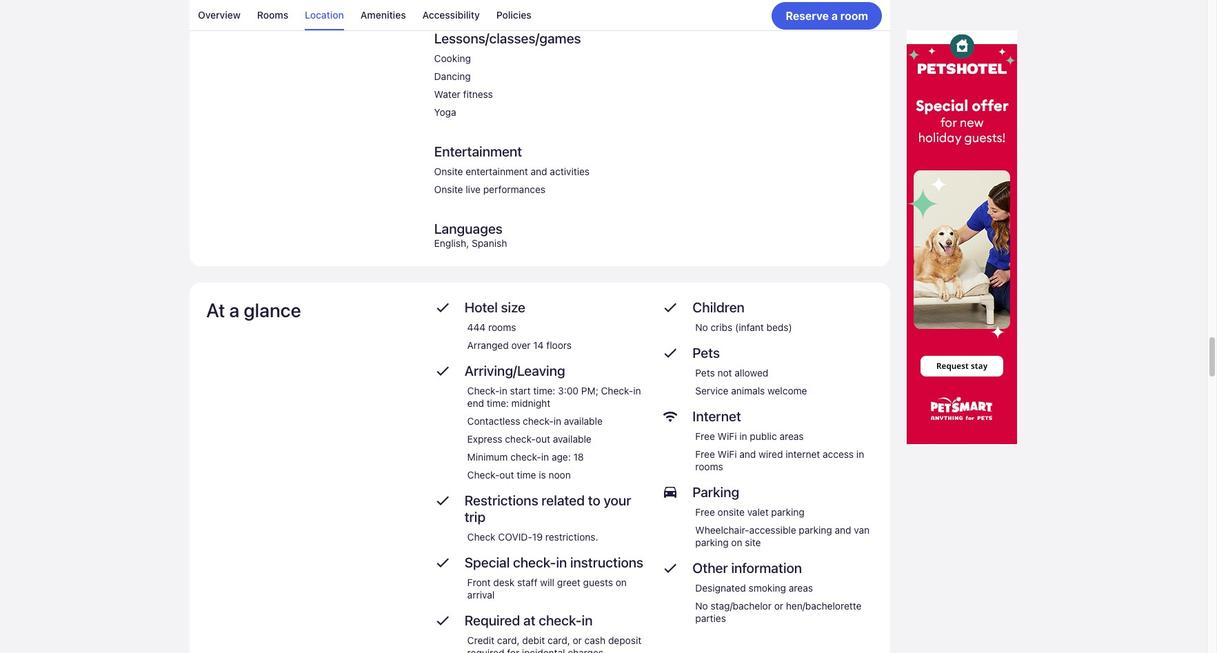 Task type: vqa. For each thing, say whether or not it's contained in the screenshot.


Task type: locate. For each thing, give the bounding box(es) containing it.
or inside designated smoking areas no stag/bachelor or hen/bachelorette parties
[[774, 600, 783, 612]]

van
[[854, 524, 870, 536]]

amenities
[[361, 9, 406, 21]]

spanish
[[472, 237, 507, 249]]

1 horizontal spatial or
[[774, 600, 783, 612]]

available
[[564, 415, 603, 427], [553, 433, 591, 445]]

dancing
[[434, 70, 471, 82]]

and for internet
[[739, 448, 756, 460]]

on inside free onsite valet parking wheelchair-accessible parking and van parking on site
[[731, 536, 742, 548]]

0 horizontal spatial or
[[573, 634, 582, 646]]

time:
[[533, 385, 555, 396], [487, 397, 509, 409]]

1 vertical spatial out
[[500, 469, 514, 481]]

1 horizontal spatial card,
[[548, 634, 570, 646]]

1 horizontal spatial time:
[[533, 385, 555, 396]]

1 horizontal spatial and
[[739, 448, 756, 460]]

wifi
[[718, 430, 737, 442], [718, 448, 737, 460]]

card, up for
[[497, 634, 520, 646]]

rooms down hotel size
[[488, 321, 516, 333]]

0 vertical spatial or
[[774, 600, 783, 612]]

0 vertical spatial no
[[695, 321, 708, 333]]

free
[[695, 430, 715, 442], [695, 448, 715, 460], [695, 506, 715, 518]]

free down parking
[[695, 506, 715, 518]]

0 vertical spatial a
[[832, 9, 838, 22]]

444
[[467, 321, 486, 333]]

0 horizontal spatial rooms
[[488, 321, 516, 333]]

1 vertical spatial and
[[739, 448, 756, 460]]

start
[[510, 385, 531, 396]]

check- up end
[[467, 385, 500, 396]]

1 vertical spatial time:
[[487, 397, 509, 409]]

and left wired
[[739, 448, 756, 460]]

0 vertical spatial out
[[536, 433, 550, 445]]

0 horizontal spatial a
[[229, 299, 240, 321]]

internet
[[693, 408, 741, 424]]

not
[[717, 367, 732, 379]]

2 wifi from the top
[[718, 448, 737, 460]]

a inside button
[[832, 9, 838, 22]]

2 free from the top
[[695, 448, 715, 460]]

onsite
[[434, 165, 463, 177], [434, 183, 463, 195]]

19
[[532, 531, 543, 543]]

parking down wheelchair-
[[695, 536, 729, 548]]

or up charges
[[573, 634, 582, 646]]

and inside free wifi in public areas free wifi and wired internet access in rooms
[[739, 448, 756, 460]]

stag/bachelor
[[711, 600, 772, 612]]

free up parking
[[695, 448, 715, 460]]

out left time
[[500, 469, 514, 481]]

1 vertical spatial wifi
[[718, 448, 737, 460]]

a left room
[[832, 9, 838, 22]]

2 horizontal spatial and
[[835, 524, 851, 536]]

free inside free onsite valet parking wheelchair-accessible parking and van parking on site
[[695, 506, 715, 518]]

pm;
[[581, 385, 598, 396]]

0 horizontal spatial and
[[531, 165, 547, 177]]

check- down midnight
[[523, 415, 554, 427]]

designated
[[695, 582, 746, 594]]

required
[[465, 612, 520, 628]]

3 free from the top
[[695, 506, 715, 518]]

available down pm;
[[564, 415, 603, 427]]

onsite
[[718, 506, 745, 518]]

1 vertical spatial on
[[616, 576, 627, 588]]

location link
[[305, 0, 344, 30]]

hotel
[[465, 299, 498, 315]]

and up performances
[[531, 165, 547, 177]]

restrictions related to your trip
[[465, 492, 631, 525]]

required
[[467, 647, 504, 653]]

minimum
[[467, 451, 508, 463]]

1 no from the top
[[695, 321, 708, 333]]

information
[[731, 560, 802, 576]]

1 horizontal spatial on
[[731, 536, 742, 548]]

accessibility link
[[422, 0, 480, 30]]

parking
[[693, 484, 739, 500]]

in
[[500, 385, 507, 396], [633, 385, 641, 396], [554, 415, 561, 427], [739, 430, 747, 442], [856, 448, 864, 460], [541, 451, 549, 463], [556, 554, 567, 570], [582, 612, 593, 628]]

out
[[536, 433, 550, 445], [500, 469, 514, 481]]

in up greet at the bottom left of page
[[556, 554, 567, 570]]

2 vertical spatial parking
[[695, 536, 729, 548]]

free down internet
[[695, 430, 715, 442]]

1 vertical spatial pets
[[695, 367, 715, 379]]

card,
[[497, 634, 520, 646], [548, 634, 570, 646]]

no up parties
[[695, 600, 708, 612]]

location
[[305, 9, 344, 21]]

cooking
[[434, 52, 471, 64]]

2 no from the top
[[695, 600, 708, 612]]

pets inside the "pets not allowed service animals welcome"
[[695, 367, 715, 379]]

0 horizontal spatial time:
[[487, 397, 509, 409]]

3:00
[[558, 385, 579, 396]]

check- down contactless
[[505, 433, 536, 445]]

1 horizontal spatial out
[[536, 433, 550, 445]]

0 vertical spatial onsite
[[434, 165, 463, 177]]

areas
[[780, 430, 804, 442], [789, 582, 813, 594]]

or inside credit card, debit card, or cash deposit required for incidental charges
[[573, 634, 582, 646]]

1 vertical spatial no
[[695, 600, 708, 612]]

covid-
[[498, 531, 532, 543]]

on right guests
[[616, 576, 627, 588]]

1 wifi from the top
[[718, 430, 737, 442]]

card, up incidental
[[548, 634, 570, 646]]

out up is
[[536, 433, 550, 445]]

onsite left live
[[434, 183, 463, 195]]

a right at
[[229, 299, 240, 321]]

available up 18
[[553, 433, 591, 445]]

in left 'age:'
[[541, 451, 549, 463]]

will
[[540, 576, 554, 588]]

activities
[[550, 165, 590, 177]]

0 vertical spatial on
[[731, 536, 742, 548]]

1 vertical spatial rooms
[[695, 461, 723, 472]]

yoga
[[434, 106, 456, 118]]

parking
[[771, 506, 805, 518], [799, 524, 832, 536], [695, 536, 729, 548]]

pets
[[693, 345, 720, 361], [695, 367, 715, 379]]

0 vertical spatial free
[[695, 430, 715, 442]]

fitness
[[463, 88, 493, 100]]

0 horizontal spatial out
[[500, 469, 514, 481]]

greet
[[557, 576, 581, 588]]

or down the smoking
[[774, 600, 783, 612]]

0 horizontal spatial on
[[616, 576, 627, 588]]

areas inside free wifi in public areas free wifi and wired internet access in rooms
[[780, 430, 804, 442]]

size
[[501, 299, 525, 315]]

noon
[[549, 469, 571, 481]]

onsite down entertainment
[[434, 165, 463, 177]]

or
[[774, 600, 783, 612], [573, 634, 582, 646]]

and inside free onsite valet parking wheelchair-accessible parking and van parking on site
[[835, 524, 851, 536]]

1 vertical spatial or
[[573, 634, 582, 646]]

service
[[695, 385, 729, 396]]

1 vertical spatial a
[[229, 299, 240, 321]]

no inside designated smoking areas no stag/bachelor or hen/bachelorette parties
[[695, 600, 708, 612]]

0 vertical spatial and
[[531, 165, 547, 177]]

access
[[823, 448, 854, 460]]

areas up hen/bachelorette
[[789, 582, 813, 594]]

rooms link
[[257, 0, 288, 30]]

0 vertical spatial areas
[[780, 430, 804, 442]]

0 vertical spatial pets
[[693, 345, 720, 361]]

list
[[190, 0, 890, 30]]

0 horizontal spatial card,
[[497, 634, 520, 646]]

and
[[531, 165, 547, 177], [739, 448, 756, 460], [835, 524, 851, 536]]

entertainment onsite entertainment and activities onsite live performances
[[434, 143, 590, 195]]

pets for pets not allowed service animals welcome
[[695, 367, 715, 379]]

in down 3:00
[[554, 415, 561, 427]]

credit card, debit card, or cash deposit required for incidental charges
[[467, 634, 641, 653]]

2 onsite from the top
[[434, 183, 463, 195]]

free onsite valet parking wheelchair-accessible parking and van parking on site
[[695, 506, 870, 548]]

1 horizontal spatial a
[[832, 9, 838, 22]]

on inside front desk staff will greet guests on arrival
[[616, 576, 627, 588]]

no
[[695, 321, 708, 333], [695, 600, 708, 612]]

other information
[[693, 560, 802, 576]]

in right pm;
[[633, 385, 641, 396]]

check-
[[467, 385, 500, 396], [601, 385, 633, 396], [467, 469, 500, 481]]

and left van
[[835, 524, 851, 536]]

1 free from the top
[[695, 430, 715, 442]]

1 vertical spatial parking
[[799, 524, 832, 536]]

parking right accessible
[[799, 524, 832, 536]]

on left site
[[731, 536, 742, 548]]

pets up service on the right bottom
[[695, 367, 715, 379]]

rooms up parking
[[695, 461, 723, 472]]

1 horizontal spatial rooms
[[695, 461, 723, 472]]

2 vertical spatial free
[[695, 506, 715, 518]]

public
[[750, 430, 777, 442]]

1 vertical spatial areas
[[789, 582, 813, 594]]

performances
[[483, 183, 545, 195]]

0 vertical spatial wifi
[[718, 430, 737, 442]]

time: up contactless
[[487, 397, 509, 409]]

areas inside designated smoking areas no stag/bachelor or hen/bachelorette parties
[[789, 582, 813, 594]]

1 vertical spatial available
[[553, 433, 591, 445]]

restrictions.
[[545, 531, 598, 543]]

check-in start time: 3:00 pm; check-in end time: midnight contactless check-in available express check-out available minimum check-in age: 18 check-out time is noon
[[467, 385, 641, 481]]

1 vertical spatial free
[[695, 448, 715, 460]]

parking up accessible
[[771, 506, 805, 518]]

pets up not
[[693, 345, 720, 361]]

arrival
[[467, 589, 495, 601]]

time: up midnight
[[533, 385, 555, 396]]

check
[[467, 531, 496, 543]]

areas up internet
[[780, 430, 804, 442]]

english,
[[434, 237, 469, 249]]

rooms
[[488, 321, 516, 333], [695, 461, 723, 472]]

no left cribs
[[695, 321, 708, 333]]

1 vertical spatial onsite
[[434, 183, 463, 195]]

trip
[[465, 509, 486, 525]]

2 vertical spatial and
[[835, 524, 851, 536]]

other
[[693, 560, 728, 576]]

check- right pm;
[[601, 385, 633, 396]]

rooms inside free wifi in public areas free wifi and wired internet access in rooms
[[695, 461, 723, 472]]

0 vertical spatial rooms
[[488, 321, 516, 333]]



Task type: describe. For each thing, give the bounding box(es) containing it.
rooms inside 444 rooms arranged over 14 floors
[[488, 321, 516, 333]]

glance
[[244, 299, 301, 321]]

wheelchair-
[[695, 524, 749, 536]]

for
[[507, 647, 519, 653]]

accessibility
[[422, 9, 480, 21]]

is
[[539, 469, 546, 481]]

in left public
[[739, 430, 747, 442]]

and for parking
[[835, 524, 851, 536]]

end
[[467, 397, 484, 409]]

children
[[693, 299, 745, 315]]

allowed
[[735, 367, 768, 379]]

in left start
[[500, 385, 507, 396]]

languages
[[434, 221, 503, 236]]

18
[[573, 451, 584, 463]]

overview
[[198, 9, 241, 21]]

check- up time
[[510, 451, 541, 463]]

required at check-in
[[465, 612, 593, 628]]

site
[[745, 536, 761, 548]]

to
[[588, 492, 600, 508]]

check- up credit card, debit card, or cash deposit required for incidental charges
[[539, 612, 582, 628]]

valet
[[747, 506, 769, 518]]

related
[[542, 492, 585, 508]]

at a glance
[[206, 299, 301, 321]]

arranged
[[467, 339, 509, 351]]

2 card, from the left
[[548, 634, 570, 646]]

hotel size
[[465, 299, 525, 315]]

a for glance
[[229, 299, 240, 321]]

444 rooms arranged over 14 floors
[[467, 321, 572, 351]]

14
[[533, 339, 544, 351]]

special check-in instructions
[[465, 554, 643, 570]]

internet
[[786, 448, 820, 460]]

0 vertical spatial parking
[[771, 506, 805, 518]]

at
[[206, 299, 225, 321]]

overview link
[[198, 0, 241, 30]]

reserve
[[786, 9, 829, 22]]

wired
[[759, 448, 783, 460]]

rooms
[[257, 9, 288, 21]]

beds)
[[767, 321, 792, 333]]

amenities link
[[361, 0, 406, 30]]

free wifi in public areas free wifi and wired internet access in rooms
[[695, 430, 864, 472]]

1 onsite from the top
[[434, 165, 463, 177]]

debit
[[522, 634, 545, 646]]

check- down minimum
[[467, 469, 500, 481]]

policies link
[[496, 0, 531, 30]]

room
[[840, 9, 868, 22]]

accessible
[[749, 524, 796, 536]]

water
[[434, 88, 461, 100]]

your
[[604, 492, 631, 508]]

free for parking
[[695, 506, 715, 518]]

policies
[[496, 9, 531, 21]]

deposit
[[608, 634, 641, 646]]

languages english, spanish
[[434, 221, 507, 249]]

lessons/classes/games
[[434, 30, 581, 46]]

time
[[517, 469, 536, 481]]

0 vertical spatial time:
[[533, 385, 555, 396]]

contactless
[[467, 415, 520, 427]]

staff
[[517, 576, 538, 588]]

charges
[[568, 647, 603, 653]]

0 vertical spatial available
[[564, 415, 603, 427]]

1 card, from the left
[[497, 634, 520, 646]]

entertainment
[[466, 165, 528, 177]]

instructions
[[570, 554, 643, 570]]

entertainment
[[434, 143, 522, 159]]

cash
[[585, 634, 606, 646]]

lessons/classes/games cooking dancing water fitness yoga
[[434, 30, 581, 118]]

check covid-19 restrictions.
[[467, 531, 598, 543]]

front desk staff will greet guests on arrival
[[467, 576, 627, 601]]

express
[[467, 433, 502, 445]]

restrictions
[[465, 492, 538, 508]]

floors
[[546, 339, 572, 351]]

incidental
[[522, 647, 565, 653]]

cribs
[[711, 321, 733, 333]]

pets for pets
[[693, 345, 720, 361]]

free for internet
[[695, 430, 715, 442]]

credit
[[467, 634, 494, 646]]

smoking
[[749, 582, 786, 594]]

check- up staff
[[513, 554, 556, 570]]

(infant
[[735, 321, 764, 333]]

arriving/leaving
[[465, 363, 565, 379]]

age:
[[552, 451, 571, 463]]

in right access
[[856, 448, 864, 460]]

no cribs (infant beds)
[[695, 321, 792, 333]]

midnight
[[511, 397, 550, 409]]

designated smoking areas no stag/bachelor or hen/bachelorette parties
[[695, 582, 862, 624]]

welcome
[[768, 385, 807, 396]]

and inside entertainment onsite entertainment and activities onsite live performances
[[531, 165, 547, 177]]

parties
[[695, 612, 726, 624]]

desk
[[493, 576, 515, 588]]

in up cash
[[582, 612, 593, 628]]

special
[[465, 554, 510, 570]]

reserve a room button
[[772, 2, 882, 29]]

over
[[511, 339, 531, 351]]

list containing overview
[[190, 0, 890, 30]]

at
[[523, 612, 535, 628]]

hen/bachelorette
[[786, 600, 862, 612]]

a for room
[[832, 9, 838, 22]]

live
[[466, 183, 481, 195]]



